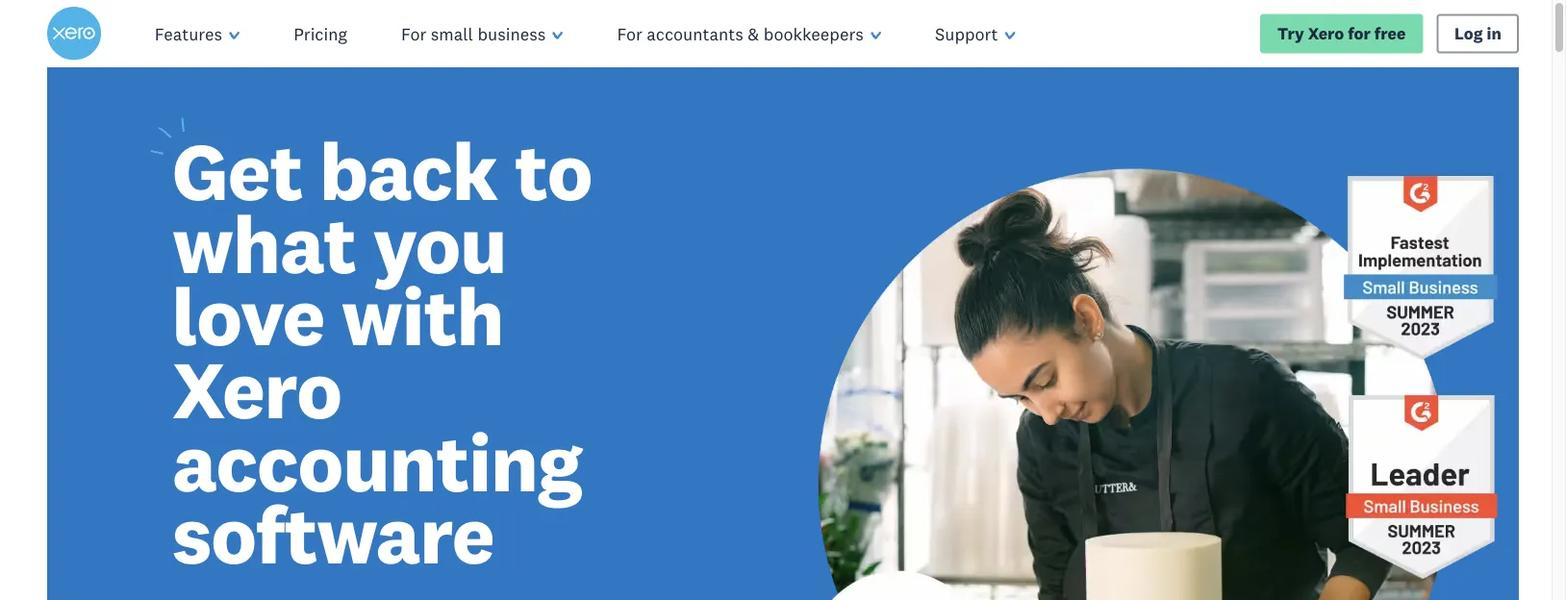 Task type: describe. For each thing, give the bounding box(es) containing it.
try xero for free link
[[1260, 14, 1424, 54]]

business
[[478, 23, 546, 45]]

pricing
[[294, 23, 347, 45]]

accounting
[[172, 412, 582, 512]]

what
[[172, 194, 356, 294]]

try xero for free
[[1278, 23, 1406, 44]]

love
[[172, 266, 325, 367]]

software
[[172, 485, 494, 585]]

for for for small business
[[401, 23, 427, 45]]

features button
[[128, 0, 267, 67]]

for
[[1348, 23, 1371, 44]]

for small business
[[401, 23, 546, 45]]

support
[[935, 23, 998, 45]]

back to what you love with xero accounting software
[[172, 121, 592, 585]]

log in
[[1455, 23, 1502, 44]]

you
[[373, 194, 507, 294]]

for for for accountants & bookkeepers
[[617, 23, 643, 45]]

with
[[341, 266, 504, 367]]

accountants
[[647, 23, 744, 45]]



Task type: vqa. For each thing, say whether or not it's contained in the screenshot.
the leftmost Xero
yes



Task type: locate. For each thing, give the bounding box(es) containing it.
small
[[431, 23, 473, 45]]

2 for from the left
[[617, 23, 643, 45]]

get
[[172, 121, 303, 221]]

for accountants & bookkeepers
[[617, 23, 864, 45]]

for left small
[[401, 23, 427, 45]]

0 vertical spatial xero
[[1308, 23, 1345, 44]]

for small business button
[[374, 0, 590, 67]]

1 horizontal spatial xero
[[1308, 23, 1345, 44]]

0 horizontal spatial xero
[[172, 339, 342, 440]]

xero
[[1308, 23, 1345, 44], [172, 339, 342, 440]]

log in link
[[1437, 14, 1520, 54]]

log
[[1455, 23, 1483, 44]]

0 horizontal spatial for
[[401, 23, 427, 45]]

xero inside back to what you love with xero accounting software
[[172, 339, 342, 440]]

pricing link
[[267, 0, 374, 67]]

try
[[1278, 23, 1305, 44]]

for left accountants
[[617, 23, 643, 45]]

1 for from the left
[[401, 23, 427, 45]]

1 horizontal spatial for
[[617, 23, 643, 45]]

free
[[1375, 23, 1406, 44]]

support button
[[908, 0, 1043, 67]]

for accountants & bookkeepers button
[[590, 0, 908, 67]]

bookkeepers
[[764, 23, 864, 45]]

in
[[1487, 23, 1502, 44]]

features
[[155, 23, 222, 45]]

to
[[515, 121, 592, 221]]

&
[[748, 23, 759, 45]]

for
[[401, 23, 427, 45], [617, 23, 643, 45]]

1 vertical spatial xero
[[172, 339, 342, 440]]

back
[[319, 121, 498, 221]]

xero homepage image
[[47, 7, 101, 61]]

a xero user decorating a cake with blue icing. social proof badges surrounding the circular image. image
[[799, 67, 1520, 600]]



